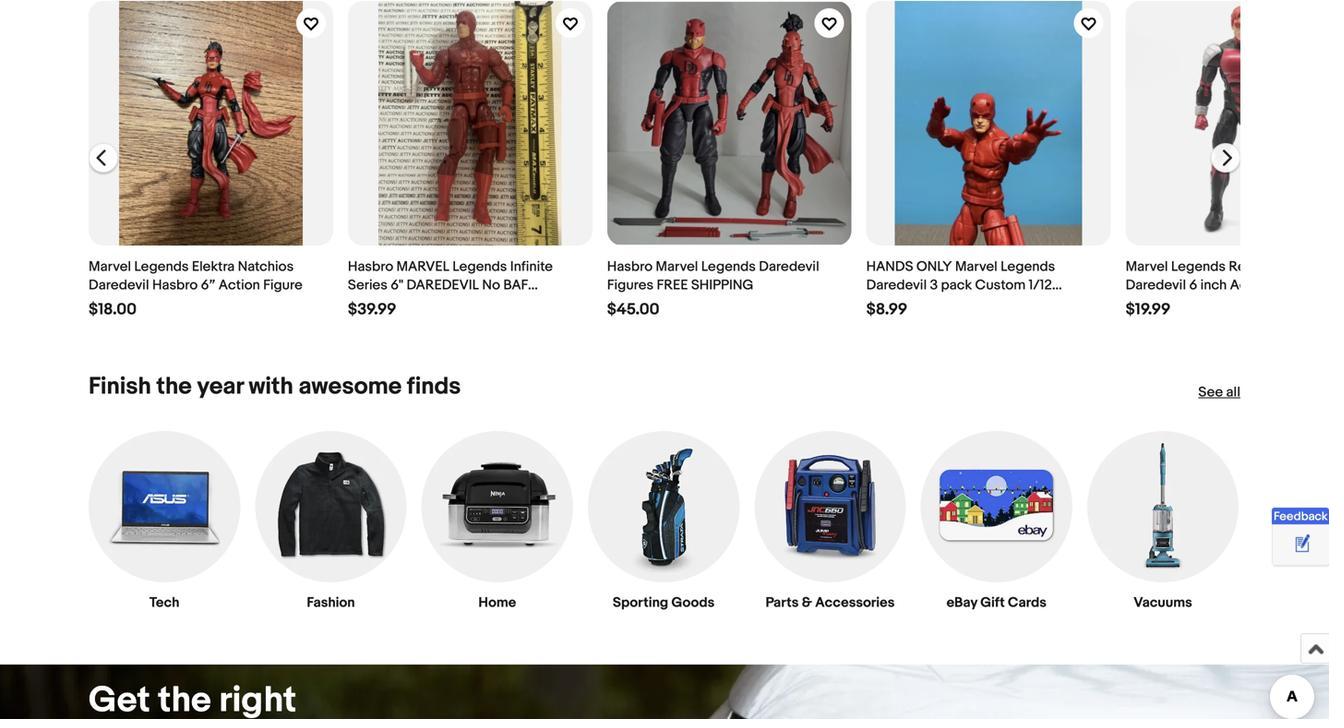 Task type: describe. For each thing, give the bounding box(es) containing it.
awesome
[[299, 373, 402, 401]]

accessories inside the "hands only marvel legends daredevil 3 pack custom 1/12 accessories 6" scale"
[[867, 295, 946, 312]]

free
[[657, 277, 689, 294]]

ebay
[[947, 595, 978, 612]]

sporting goods link
[[588, 431, 740, 619]]

home link
[[422, 431, 573, 619]]

marvel inside the "hands only marvel legends daredevil 3 pack custom 1/12 accessories 6" scale"
[[956, 259, 998, 275]]

6"
[[201, 277, 216, 294]]

figure for $19.99
[[1275, 277, 1315, 294]]

tech link
[[89, 431, 240, 619]]

see all
[[1199, 384, 1241, 401]]

legends inside the "hands only marvel legends daredevil 3 pack custom 1/12 accessories 6" scale"
[[1001, 259, 1056, 275]]

marvel inside marvel legends retro collection daredevil 6 inch action figure $19.99
[[1126, 259, 1169, 275]]

marvel legends retro collection daredevil 6 inch action figure $19.99
[[1126, 259, 1330, 319]]

legends inside the hasbro marvel legends infinite series 6" daredevil no baf hobgoblin piece
[[453, 259, 507, 275]]

legends inside marvel legends retro collection daredevil 6 inch action figure $19.99
[[1172, 259, 1227, 275]]

infinite
[[511, 259, 553, 275]]

tech
[[150, 595, 180, 612]]

$45.00
[[608, 300, 660, 319]]

fashion link
[[255, 431, 407, 619]]

sporting
[[613, 595, 669, 612]]

piece
[[418, 295, 454, 312]]

daredevil for $18.00
[[89, 277, 149, 294]]

cards
[[1009, 595, 1047, 612]]

marvel inside marvel legends elektra natchios daredevil hasbro 6" action figure $18.00
[[89, 259, 131, 275]]

hasbro inside marvel legends elektra natchios daredevil hasbro 6" action figure $18.00
[[152, 277, 198, 294]]

parts & accessories
[[766, 595, 895, 612]]

hasbro for $45.00
[[608, 259, 653, 275]]

feedback
[[1275, 510, 1329, 524]]

goods
[[672, 595, 715, 612]]

action for $19.99
[[1231, 277, 1272, 294]]

scale
[[965, 295, 1001, 312]]

sporting goods
[[613, 595, 715, 612]]

see all link
[[1199, 383, 1241, 402]]

the
[[156, 373, 192, 401]]

ebay gift cards
[[947, 595, 1047, 612]]

inch
[[1201, 277, 1228, 294]]

$18.00
[[89, 300, 137, 319]]

shipping
[[692, 277, 754, 294]]

6" inside the hasbro marvel legends infinite series 6" daredevil no baf hobgoblin piece
[[391, 277, 404, 294]]

retro
[[1230, 259, 1264, 275]]

$19.99
[[1126, 300, 1171, 319]]

marvel inside hasbro marvel legends daredevil figures free shipping $45.00
[[656, 259, 699, 275]]

home
[[479, 595, 516, 612]]

year
[[197, 373, 244, 401]]

$39.99
[[348, 300, 397, 319]]

legends inside hasbro marvel legends daredevil figures free shipping $45.00
[[702, 259, 756, 275]]

gift
[[981, 595, 1006, 612]]

hasbro for no
[[348, 259, 394, 275]]

$39.99 text field
[[348, 300, 397, 319]]

daredevil for $19.99
[[1126, 277, 1187, 294]]

ebay gift cards link
[[921, 431, 1073, 619]]

no
[[482, 277, 501, 294]]

legends inside marvel legends elektra natchios daredevil hasbro 6" action figure $18.00
[[134, 259, 189, 275]]

action for $18.00
[[219, 277, 260, 294]]

marvel legends elektra natchios daredevil hasbro 6" action figure $18.00
[[89, 259, 303, 319]]

vacuums
[[1134, 595, 1193, 612]]



Task type: locate. For each thing, give the bounding box(es) containing it.
finish the year with awesome finds link
[[89, 373, 461, 401]]

marvel up $18.00
[[89, 259, 131, 275]]

daredevil inside marvel legends retro collection daredevil 6 inch action figure $19.99
[[1126, 277, 1187, 294]]

1 horizontal spatial 6"
[[949, 295, 962, 312]]

baf
[[504, 277, 528, 294]]

marvel
[[397, 259, 450, 275]]

6" up hobgoblin
[[391, 277, 404, 294]]

legends up '6'
[[1172, 259, 1227, 275]]

0 vertical spatial 6"
[[391, 277, 404, 294]]

natchios
[[238, 259, 294, 275]]

vacuums link
[[1088, 431, 1240, 619]]

daredevil
[[759, 259, 820, 275], [89, 277, 149, 294], [867, 277, 928, 294], [1126, 277, 1187, 294]]

0 vertical spatial accessories
[[867, 295, 946, 312]]

1 vertical spatial accessories
[[816, 595, 895, 612]]

&
[[802, 595, 813, 612]]

hands
[[867, 259, 914, 275]]

legends up no
[[453, 259, 507, 275]]

4 legends from the left
[[1001, 259, 1056, 275]]

marvel
[[89, 259, 131, 275], [656, 259, 699, 275], [956, 259, 998, 275], [1126, 259, 1169, 275]]

1 horizontal spatial action
[[1231, 277, 1272, 294]]

1 action from the left
[[219, 277, 260, 294]]

1/12
[[1029, 277, 1053, 294]]

action down retro on the right
[[1231, 277, 1272, 294]]

2 horizontal spatial hasbro
[[608, 259, 653, 275]]

hasbro up series
[[348, 259, 394, 275]]

0 horizontal spatial action
[[219, 277, 260, 294]]

custom
[[976, 277, 1026, 294]]

hobgoblin
[[348, 295, 415, 312]]

hasbro
[[348, 259, 394, 275], [608, 259, 653, 275], [152, 277, 198, 294]]

0 horizontal spatial 6"
[[391, 277, 404, 294]]

fashion
[[307, 595, 355, 612]]

0 horizontal spatial hasbro
[[152, 277, 198, 294]]

accessories
[[867, 295, 946, 312], [816, 595, 895, 612]]

6"
[[391, 277, 404, 294], [949, 295, 962, 312]]

$45.00 text field
[[608, 300, 660, 319]]

legends up 1/12
[[1001, 259, 1056, 275]]

action inside marvel legends elektra natchios daredevil hasbro 6" action figure $18.00
[[219, 277, 260, 294]]

figure
[[263, 277, 303, 294], [1275, 277, 1315, 294]]

accessories down the 3
[[867, 295, 946, 312]]

1 marvel from the left
[[89, 259, 131, 275]]

figure inside marvel legends retro collection daredevil 6 inch action figure $19.99
[[1275, 277, 1315, 294]]

daredevil inside the "hands only marvel legends daredevil 3 pack custom 1/12 accessories 6" scale"
[[867, 277, 928, 294]]

1 horizontal spatial figure
[[1275, 277, 1315, 294]]

2 legends from the left
[[453, 259, 507, 275]]

elektra
[[192, 259, 235, 275]]

finds
[[407, 373, 461, 401]]

3
[[931, 277, 939, 294]]

2 action from the left
[[1231, 277, 1272, 294]]

1 vertical spatial 6"
[[949, 295, 962, 312]]

series
[[348, 277, 388, 294]]

2 figure from the left
[[1275, 277, 1315, 294]]

legends up shipping
[[702, 259, 756, 275]]

daredevil for accessories
[[867, 277, 928, 294]]

with
[[249, 373, 294, 401]]

$18.00 text field
[[89, 300, 137, 319]]

hasbro marvel legends daredevil figures free shipping $45.00
[[608, 259, 820, 319]]

marvel up the free
[[656, 259, 699, 275]]

action inside marvel legends retro collection daredevil 6 inch action figure $19.99
[[1231, 277, 1272, 294]]

all
[[1227, 384, 1241, 401]]

figure down natchios
[[263, 277, 303, 294]]

figure inside marvel legends elektra natchios daredevil hasbro 6" action figure $18.00
[[263, 277, 303, 294]]

0 horizontal spatial figure
[[263, 277, 303, 294]]

1 figure from the left
[[263, 277, 303, 294]]

see
[[1199, 384, 1224, 401]]

1 horizontal spatial hasbro
[[348, 259, 394, 275]]

5 legends from the left
[[1172, 259, 1227, 275]]

1 legends from the left
[[134, 259, 189, 275]]

action
[[219, 277, 260, 294], [1231, 277, 1272, 294]]

6" down pack
[[949, 295, 962, 312]]

4 marvel from the left
[[1126, 259, 1169, 275]]

6
[[1190, 277, 1198, 294]]

2 marvel from the left
[[656, 259, 699, 275]]

legends left elektra
[[134, 259, 189, 275]]

parts
[[766, 595, 799, 612]]

parts & accessories link
[[755, 431, 907, 619]]

daredevil inside hasbro marvel legends daredevil figures free shipping $45.00
[[759, 259, 820, 275]]

hands only marvel legends daredevil 3 pack custom 1/12 accessories 6" scale
[[867, 259, 1056, 312]]

collection
[[1267, 259, 1330, 275]]

daredevil
[[407, 277, 479, 294]]

figure for $18.00
[[263, 277, 303, 294]]

accessories inside 'link'
[[816, 595, 895, 612]]

6" inside the "hands only marvel legends daredevil 3 pack custom 1/12 accessories 6" scale"
[[949, 295, 962, 312]]

finish the year with awesome finds
[[89, 373, 461, 401]]

marvel up $19.99 text box
[[1126, 259, 1169, 275]]

hasbro inside the hasbro marvel legends infinite series 6" daredevil no baf hobgoblin piece
[[348, 259, 394, 275]]

figures
[[608, 277, 654, 294]]

$8.99
[[867, 300, 908, 319]]

hasbro left 6"
[[152, 277, 198, 294]]

accessories right &
[[816, 595, 895, 612]]

action right 6"
[[219, 277, 260, 294]]

3 legends from the left
[[702, 259, 756, 275]]

only
[[917, 259, 953, 275]]

hasbro inside hasbro marvel legends daredevil figures free shipping $45.00
[[608, 259, 653, 275]]

legends
[[134, 259, 189, 275], [453, 259, 507, 275], [702, 259, 756, 275], [1001, 259, 1056, 275], [1172, 259, 1227, 275]]

$19.99 text field
[[1126, 300, 1171, 319]]

figure down the collection
[[1275, 277, 1315, 294]]

$8.99 text field
[[867, 300, 908, 319]]

hasbro marvel legends infinite series 6" daredevil no baf hobgoblin piece
[[348, 259, 553, 312]]

daredevil inside marvel legends elektra natchios daredevil hasbro 6" action figure $18.00
[[89, 277, 149, 294]]

marvel up pack
[[956, 259, 998, 275]]

pack
[[942, 277, 973, 294]]

hasbro up figures
[[608, 259, 653, 275]]

3 marvel from the left
[[956, 259, 998, 275]]

finish
[[89, 373, 151, 401]]



Task type: vqa. For each thing, say whether or not it's contained in the screenshot.
the Color inside NEW Ogio Golf Fuse 4 Stand / Carry Bag 4-Way Top Closeout - Pick the Color New $129.99 Free shipping 23 sold
no



